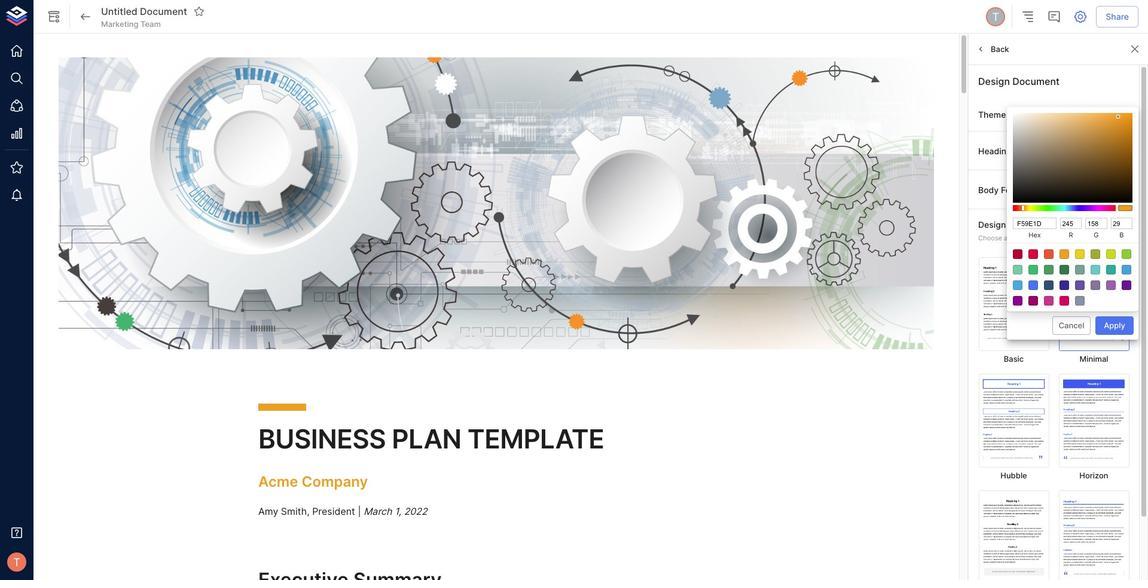 Task type: describe. For each thing, give the bounding box(es) containing it.
apply button
[[1096, 316, 1134, 335]]

heading
[[979, 146, 1012, 156]]

untitled document
[[101, 5, 187, 17]]

body font
[[979, 185, 1019, 195]]

horizon
[[1080, 471, 1109, 480]]

font for body font
[[1001, 185, 1019, 195]]

font for heading font
[[1014, 146, 1032, 156]]

b
[[1120, 231, 1124, 240]]

apply
[[1104, 321, 1126, 330]]

cancel
[[1059, 321, 1085, 330]]

design document
[[979, 75, 1060, 87]]

heading font
[[979, 146, 1032, 156]]

t for the bottom the t button
[[13, 556, 20, 569]]

theme inside the design theme choose a document theme.
[[1009, 220, 1036, 230]]

cancel button
[[1053, 316, 1091, 335]]

default for body font
[[1078, 185, 1105, 194]]

b field
[[1111, 218, 1133, 229]]

design for design document
[[979, 75, 1010, 87]]

settings image
[[1074, 10, 1088, 24]]

color
[[1009, 109, 1030, 119]]

hubble
[[1001, 471, 1028, 480]]

choose
[[979, 234, 1003, 242]]

g
[[1094, 231, 1099, 240]]

untitled
[[101, 5, 137, 17]]

go back image
[[78, 10, 93, 24]]

minimal
[[1080, 354, 1109, 364]]

document for design document
[[1013, 75, 1060, 87]]

marketing team link
[[101, 18, 161, 29]]

back button
[[974, 40, 1013, 58]]

design for design theme choose a document theme.
[[979, 220, 1006, 230]]

comments image
[[1048, 10, 1062, 24]]

theme.
[[1043, 234, 1065, 242]]

team
[[141, 19, 161, 29]]



Task type: locate. For each thing, give the bounding box(es) containing it.
1 default from the top
[[1078, 146, 1105, 156]]

default
[[1078, 146, 1105, 156], [1078, 185, 1105, 194]]

share
[[1106, 11, 1129, 21]]

font
[[1014, 146, 1032, 156], [1001, 185, 1019, 195]]

1 vertical spatial default
[[1078, 185, 1105, 194]]

0 horizontal spatial t
[[13, 556, 20, 569]]

marketing team
[[101, 19, 161, 29]]

design theme choose a document theme.
[[979, 220, 1065, 242]]

document
[[1010, 234, 1041, 242]]

0 vertical spatial t button
[[985, 5, 1008, 28]]

design down the back button
[[979, 75, 1010, 87]]

r field
[[1061, 218, 1082, 229]]

1 vertical spatial design
[[979, 220, 1006, 230]]

r
[[1069, 231, 1074, 240]]

t
[[993, 10, 1000, 23], [13, 556, 20, 569]]

document for untitled document
[[140, 5, 187, 17]]

font right body
[[1001, 185, 1019, 195]]

1 vertical spatial theme
[[1009, 220, 1036, 230]]

favorite image
[[194, 6, 205, 17]]

a
[[1004, 234, 1008, 242]]

2 default from the top
[[1078, 185, 1105, 194]]

1 vertical spatial t button
[[4, 549, 30, 576]]

table of contents image
[[1021, 10, 1036, 24]]

0 horizontal spatial t button
[[4, 549, 30, 576]]

theme
[[979, 109, 1006, 119], [1009, 220, 1036, 230]]

t button
[[985, 5, 1008, 28], [4, 549, 30, 576]]

default for heading font
[[1078, 146, 1105, 156]]

t for topmost the t button
[[993, 10, 1000, 23]]

2 default button from the top
[[1072, 180, 1130, 199]]

design up the choose
[[979, 220, 1006, 230]]

0 vertical spatial document
[[140, 5, 187, 17]]

share button
[[1097, 6, 1139, 28]]

1 vertical spatial default button
[[1072, 180, 1130, 199]]

1 horizontal spatial document
[[1013, 75, 1060, 87]]

g field
[[1086, 218, 1108, 229]]

0 vertical spatial t
[[993, 10, 1000, 23]]

1 vertical spatial t
[[13, 556, 20, 569]]

0 vertical spatial default button
[[1072, 141, 1130, 161]]

basic
[[1004, 354, 1024, 364]]

design inside the design theme choose a document theme.
[[979, 220, 1006, 230]]

default button for heading font
[[1072, 141, 1130, 161]]

0 vertical spatial theme
[[979, 109, 1006, 119]]

hex field
[[1013, 218, 1057, 229]]

back
[[991, 44, 1010, 54]]

theme left color
[[979, 109, 1006, 119]]

design
[[979, 75, 1010, 87], [979, 220, 1006, 230]]

0 horizontal spatial document
[[140, 5, 187, 17]]

2 design from the top
[[979, 220, 1006, 230]]

theme up document
[[1009, 220, 1036, 230]]

document up team
[[140, 5, 187, 17]]

1 default button from the top
[[1072, 141, 1130, 161]]

1 horizontal spatial t button
[[985, 5, 1008, 28]]

marketing
[[101, 19, 139, 29]]

hex
[[1029, 231, 1041, 240]]

0 vertical spatial default
[[1078, 146, 1105, 156]]

theme color
[[979, 109, 1030, 119]]

1 vertical spatial font
[[1001, 185, 1019, 195]]

document
[[140, 5, 187, 17], [1013, 75, 1060, 87]]

default button
[[1072, 141, 1130, 161], [1072, 180, 1130, 199]]

0 vertical spatial design
[[979, 75, 1010, 87]]

default button for body font
[[1072, 180, 1130, 199]]

1 horizontal spatial t
[[993, 10, 1000, 23]]

1 design from the top
[[979, 75, 1010, 87]]

1 vertical spatial document
[[1013, 75, 1060, 87]]

document up color
[[1013, 75, 1060, 87]]

1 horizontal spatial theme
[[1009, 220, 1036, 230]]

0 vertical spatial font
[[1014, 146, 1032, 156]]

0 horizontal spatial theme
[[979, 109, 1006, 119]]

font right the heading
[[1014, 146, 1032, 156]]

show wiki image
[[47, 10, 61, 24]]

body
[[979, 185, 999, 195]]



Task type: vqa. For each thing, say whether or not it's contained in the screenshot.
below:
no



